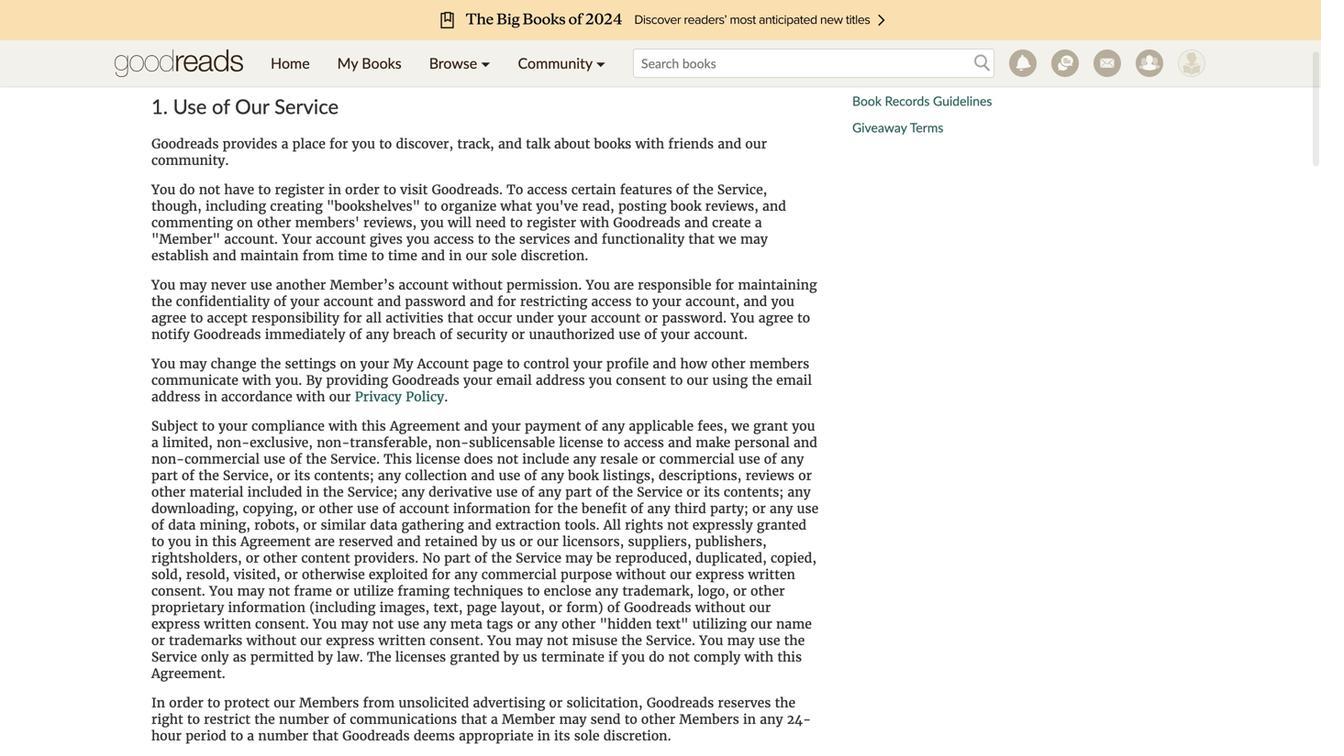 Task type: describe. For each thing, give the bounding box(es) containing it.
0 horizontal spatial written
[[204, 617, 251, 633]]

posting inside you do not have to register in order to visit goodreads. to access certain features of the service, though, including creating "bookshelves" to organize what you've read, posting book reviews, and commenting on other members' reviews, you will need to register with goodreads and create a "member" account. your account gives you access to the services and functionality that we may establish and maintain from time to time and in our sole discretion.
[[618, 198, 667, 215]]

1 horizontal spatial information
[[453, 501, 531, 518]]

2 data from the left
[[370, 518, 398, 534]]

are inside subject to your compliance with this agreement and your payment of any applicable fees, we grant you a limited, non-exclusive, non-transferable, non-sublicensable license to access and make personal and non-commercial use of the service. this license does not include any resale or commercial use of any part of the service, or its contents; any collection and use of any book listings, descriptions, reviews or other material included in the service; any derivative use of any part of the service or its contents; any downloading, copying, or other use of account information for the benefit of any third party; or any use of data mining, robots, or similar data gathering and extraction tools. all rights not expressly granted to you in this agreement are reserved and retained by us or our licensors, suppliers, publishers, rightsholders, or other content providers. no part of the service may be reproduced, duplicated, copied, sold, resold, visited, or otherwise exploited for any commercial purpose without our express written consent. you may not frame or utilize framing techniques to enclose any trademark, logo, or other proprietary information (including images, text, page layout, or form) of goodreads without our express written consent. you may not use any meta tags or any other "hidden text" utilizing our name or trademarks without our express written consent. you may not misuse the service. you may use the service only as permitted by law. the licenses granted by us terminate if you do not comply with this agreement.
[[315, 534, 335, 551]]

of up extraction at the left
[[522, 485, 534, 501]]

how
[[680, 356, 708, 373]]

to inside the goodreads provides a place for you to discover, track, and talk about books with friends and our community.
[[379, 136, 392, 152]]

posting inside 'we reserve the right to amend this agreement at any time in our sole discretion by posting the revised agreement on the goodreads.com website. your continued use of the service after any such changes constitutes your acceptance of the revised agreement. this agreement applies to all visitors, users, and others who access the service ("users").'
[[688, 11, 736, 28]]

"bookshelves"
[[327, 198, 420, 215]]

security
[[457, 327, 508, 343]]

john smith image
[[1178, 50, 1206, 77]]

0 horizontal spatial its
[[294, 468, 310, 485]]

non- down subject
[[151, 452, 185, 468]]

under
[[516, 310, 554, 327]]

you inside you do not have to register in order to visit goodreads. to access certain features of the service, though, including creating "bookshelves" to organize what you've read, posting book reviews, and commenting on other members' reviews, you will need to register with goodreads and create a "member" account. your account gives you access to the services and functionality that we may establish and maintain from time to time and in our sole discretion.
[[151, 182, 176, 198]]

does
[[464, 452, 493, 468]]

you inside the goodreads provides a place for you to discover, track, and talk about books with friends and our community.
[[352, 136, 375, 152]]

and left talk
[[498, 136, 522, 152]]

agreement. inside 'we reserve the right to amend this agreement at any time in our sole discretion by posting the revised agreement on the goodreads.com website. your continued use of the service after any such changes constitutes your acceptance of the revised agreement. this agreement applies to all visitors, users, and others who access the service ("users").'
[[424, 44, 498, 61]]

reproduced,
[[615, 551, 692, 567]]

with down privacy
[[329, 419, 358, 435]]

changes
[[742, 28, 795, 44]]

and right account,
[[744, 294, 767, 310]]

order inside in order to protect our members from unsolicited advertising or solicitation, goodreads reserves the right to restrict the number of communications that a member may send to other members in any 24- hour period to a number that goodreads deems appropriate in its sole discretion.
[[169, 696, 204, 712]]

who
[[196, 61, 223, 77]]

access inside subject to your compliance with this agreement and your payment of any applicable fees, we grant you a limited, non-exclusive, non-transferable, non-sublicensable license to access and make personal and non-commercial use of the service. this license does not include any resale or commercial use of any part of the service, or its contents; any collection and use of any book listings, descriptions, reviews or other material included in the service; any derivative use of any part of the service or its contents; any downloading, copying, or other use of account information for the benefit of any third party; or any use of data mining, robots, or similar data gathering and extraction tools. all rights not expressly granted to you in this agreement are reserved and retained by us or our licensors, suppliers, publishers, rightsholders, or other content providers. no part of the service may be reproduced, duplicated, copied, sold, resold, visited, or otherwise exploited for any commercial purpose without our express written consent. you may not frame or utilize framing techniques to enclose any trademark, logo, or other proprietary information (including images, text, page layout, or form) of goodreads without our express written consent. you may not use any meta tags or any other "hidden text" utilizing our name or trademarks without our express written consent. you may not misuse the service. you may use the service only as permitted by law. the licenses granted by us terminate if you do not comply with this agreement.
[[624, 435, 664, 452]]

use down sublicensable
[[499, 468, 520, 485]]

derivative
[[429, 485, 492, 501]]

advertising
[[473, 696, 545, 712]]

any down retained
[[454, 567, 478, 584]]

book
[[852, 93, 882, 109]]

any inside you may never use another member's account without permission.  you are responsible for maintaining the confidentiality of your account and password and for restricting access to your account, and you agree to accept responsibility for all activities that occur under your account or password. you agree to notify goodreads immediately of any breach of security or unauthorized use of your account.
[[366, 327, 389, 343]]

you.
[[275, 373, 302, 389]]

all inside 'we reserve the right to amend this agreement at any time in our sole discretion by posting the revised agreement on the goodreads.com website. your continued use of the service after any such changes constitutes your acceptance of the revised agreement. this agreement applies to all visitors, users, and others who access the service ("users").'
[[675, 44, 691, 61]]

without down suppliers,
[[616, 567, 666, 584]]

1.
[[151, 94, 168, 118]]

place
[[292, 136, 326, 152]]

use up copied,
[[797, 501, 819, 518]]

any left 'such'
[[681, 28, 705, 44]]

of up profile
[[644, 327, 657, 343]]

service up place
[[274, 94, 339, 118]]

0 horizontal spatial revised
[[375, 44, 421, 61]]

and down derivative
[[468, 518, 492, 534]]

utilize
[[353, 584, 394, 600]]

this up resold,
[[212, 534, 237, 551]]

use up licenses
[[398, 617, 419, 633]]

techniques
[[453, 584, 523, 600]]

logo,
[[698, 584, 729, 600]]

your up privacy
[[360, 356, 389, 373]]

your right under
[[558, 310, 587, 327]]

you right permission.
[[586, 277, 610, 294]]

amend
[[303, 11, 346, 28]]

Search books text field
[[633, 49, 995, 78]]

exploited
[[369, 567, 428, 584]]

will
[[448, 215, 472, 231]]

my inside the you may change the settings on your my account page to control your profile and how other members communicate with you. by providing goodreads your email address you consent to our using the email address in accordance with our
[[393, 356, 413, 373]]

to left amend
[[286, 11, 299, 28]]

of down the limited,
[[182, 468, 195, 485]]

other inside you do not have to register in order to visit goodreads. to access certain features of the service, though, including creating "bookshelves" to organize what you've read, posting book reviews, and commenting on other members' reviews, you will need to register with goodreads and create a "member" account. your account gives you access to the services and functionality that we may establish and maintain from time to time and in our sole discretion.
[[257, 215, 291, 231]]

your up immediately
[[290, 294, 320, 310]]

0 horizontal spatial consent.
[[151, 584, 205, 600]]

1 vertical spatial granted
[[450, 650, 500, 666]]

tags
[[486, 617, 513, 633]]

account up immediately
[[323, 294, 373, 310]]

service left after
[[598, 28, 643, 44]]

order inside you do not have to register in order to visit goodreads. to access certain features of the service, though, including creating "bookshelves" to organize what you've read, posting book reviews, and commenting on other members' reviews, you will need to register with goodreads and create a "member" account. your account gives you access to the services and functionality that we may establish and maintain from time to time and in our sole discretion.
[[345, 182, 380, 198]]

non- up collection
[[436, 435, 469, 452]]

discover,
[[396, 136, 453, 152]]

inbox image
[[1094, 50, 1121, 77]]

sole inside you do not have to register in order to visit goodreads. to access certain features of the service, though, including creating "bookshelves" to organize what you've read, posting book reviews, and commenting on other members' reviews, you will need to register with goodreads and create a "member" account. your account gives you access to the services and functionality that we may establish and maintain from time to time and in our sole discretion.
[[491, 248, 517, 264]]

not down text"
[[668, 650, 690, 666]]

records
[[885, 93, 930, 109]]

1 horizontal spatial contents;
[[724, 485, 784, 501]]

to left visit at the left of the page
[[383, 182, 396, 198]]

that inside you do not have to register in order to visit goodreads. to access certain features of the service, though, including creating "bookshelves" to organize what you've read, posting book reviews, and commenting on other members' reviews, you will need to register with goodreads and create a "member" account. your account gives you access to the services and functionality that we may establish and maintain from time to time and in our sole discretion.
[[689, 231, 715, 248]]

1 horizontal spatial us
[[523, 650, 537, 666]]

2 horizontal spatial its
[[704, 485, 720, 501]]

its inside in order to protect our members from unsolicited advertising or solicitation, goodreads reserves the right to restrict the number of communications that a member may send to other members in any 24- hour period to a number that goodreads deems appropriate in its sole discretion.
[[554, 729, 570, 745]]

of up community ▾
[[556, 28, 569, 44]]

0 horizontal spatial us
[[501, 534, 516, 551]]

never
[[211, 277, 247, 294]]

confidentiality
[[176, 294, 270, 310]]

on inside you do not have to register in order to visit goodreads. to access certain features of the service, though, including creating "bookshelves" to organize what you've read, posting book reviews, and commenting on other members' reviews, you will need to register with goodreads and create a "member" account. your account gives you access to the services and functionality that we may establish and maintain from time to time and in our sole discretion.
[[237, 215, 253, 231]]

you inside the you may change the settings on your my account page to control your profile and how other members communicate with you. by providing goodreads your email address you consent to our using the email address in accordance with our
[[589, 373, 612, 389]]

member's
[[330, 277, 395, 294]]

sole inside 'we reserve the right to amend this agreement at any time in our sole discretion by posting the revised agreement on the goodreads.com website. your continued use of the service after any such changes constitutes your acceptance of the revised agreement. this agreement applies to all visitors, users, and others who access the service ("users").'
[[572, 11, 597, 28]]

goodreads inside the goodreads provides a place for you to discover, track, and talk about books with friends and our community.
[[151, 136, 219, 152]]

acceptance
[[259, 44, 329, 61]]

to left will
[[424, 198, 437, 215]]

organize
[[441, 198, 497, 215]]

you left will
[[421, 215, 444, 231]]

.
[[444, 389, 448, 406]]

for left tools.
[[535, 501, 553, 518]]

do inside you do not have to register in order to visit goodreads. to access certain features of the service, though, including creating "bookshelves" to organize what you've read, posting book reviews, and commenting on other members' reviews, you will need to register with goodreads and create a "member" account. your account gives you access to the services and functionality that we may establish and maintain from time to time and in our sole discretion.
[[179, 182, 195, 198]]

guidelines down 'group moderator guidelines'
[[933, 93, 992, 109]]

1 email from the left
[[496, 373, 532, 389]]

this down "name"
[[777, 650, 802, 666]]

need
[[476, 215, 506, 231]]

using
[[712, 373, 748, 389]]

any down be
[[595, 584, 619, 600]]

to left 'password.'
[[636, 294, 649, 310]]

0 horizontal spatial commercial
[[185, 452, 260, 468]]

proprietary
[[151, 600, 224, 617]]

our inside 'we reserve the right to amend this agreement at any time in our sole discretion by posting the revised agreement on the goodreads.com website. your continued use of the service after any such changes constitutes your acceptance of the revised agreement. this agreement applies to all visitors, users, and others who access the service ("users").'
[[546, 11, 568, 28]]

responsibility
[[251, 310, 339, 327]]

with left "you."
[[242, 373, 271, 389]]

in right appropriate
[[537, 729, 550, 745]]

▾ for browse ▾
[[481, 54, 490, 72]]

with inside you do not have to register in order to visit goodreads. to access certain features of the service, though, including creating "bookshelves" to organize what you've read, posting book reviews, and commenting on other members' reviews, you will need to register with goodreads and create a "member" account. your account gives you access to the services and functionality that we may establish and maintain from time to time and in our sole discretion.
[[580, 215, 609, 231]]

you right if
[[622, 650, 645, 666]]

not up the
[[372, 617, 394, 633]]

communications
[[350, 712, 457, 729]]

by right retained
[[482, 534, 497, 551]]

breach
[[393, 327, 436, 343]]

service down extraction at the left
[[516, 551, 561, 567]]

to right period on the left of the page
[[230, 729, 243, 745]]

0 horizontal spatial contents;
[[314, 468, 374, 485]]

that right deems in the bottom of the page
[[461, 712, 487, 729]]

("users").
[[345, 61, 411, 77]]

your down accordance
[[218, 419, 248, 435]]

access right to
[[527, 182, 568, 198]]

1 horizontal spatial written
[[378, 633, 426, 650]]

to right applies
[[658, 44, 671, 61]]

to
[[507, 182, 523, 198]]

you right 'grant'
[[792, 419, 815, 435]]

in right included
[[306, 485, 319, 501]]

that left communications at bottom left
[[312, 729, 339, 745]]

you inside you may never use another member's account without permission.  you are responsible for maintaining the confidentiality of your account and password and for restricting access to your account, and you agree to accept responsibility for all activities that occur under your account or password. you agree to notify goodreads immediately of any breach of security or unauthorized use of your account.
[[771, 294, 795, 310]]

2 agree from the left
[[759, 310, 794, 327]]

1 horizontal spatial reviews,
[[705, 198, 759, 215]]

1 horizontal spatial part
[[444, 551, 471, 567]]

retained
[[425, 534, 478, 551]]

third
[[674, 501, 706, 518]]

for up 'password.'
[[715, 277, 734, 294]]

your up does
[[492, 419, 521, 435]]

by
[[306, 373, 322, 389]]

use
[[173, 94, 207, 118]]

privacy policy .
[[355, 389, 448, 406]]

with down settings
[[296, 389, 325, 406]]

0 vertical spatial register
[[275, 182, 325, 198]]

(including
[[309, 600, 376, 617]]

may inside you do not have to register in order to visit goodreads. to access certain features of the service, though, including creating "bookshelves" to organize what you've read, posting book reviews, and commenting on other members' reviews, you will need to register with goodreads and create a "member" account. your account gives you access to the services and functionality that we may establish and maintain from time to time and in our sole discretion.
[[740, 231, 768, 248]]

applies
[[609, 44, 654, 61]]

period
[[186, 729, 226, 745]]

0 vertical spatial service.
[[330, 452, 380, 468]]

of down sublicensable
[[524, 468, 537, 485]]

to right have
[[258, 182, 271, 198]]

control
[[524, 356, 570, 373]]

duplicated,
[[696, 551, 767, 567]]

of up all
[[596, 485, 609, 501]]

a left the member
[[491, 712, 498, 729]]

non- right exclusive,
[[317, 435, 350, 452]]

of inside in order to protect our members from unsolicited advertising or solicitation, goodreads reserves the right to restrict the number of communications that a member may send to other members in any 24- hour period to a number that goodreads deems appropriate in its sole discretion.
[[333, 712, 346, 729]]

what
[[500, 198, 532, 215]]

1 horizontal spatial consent.
[[255, 617, 309, 633]]

our inside the goodreads provides a place for you to discover, track, and talk about books with friends and our community.
[[745, 136, 767, 152]]

my books link
[[324, 40, 415, 86]]

giveaway terms
[[852, 120, 944, 135]]

1 horizontal spatial address
[[536, 373, 585, 389]]

frame
[[294, 584, 332, 600]]

2 horizontal spatial written
[[748, 567, 795, 584]]

hour
[[151, 729, 182, 745]]

privacy
[[355, 389, 402, 406]]

without inside you may never use another member's account without permission.  you are responsible for maintaining the confidentiality of your account and password and for restricting access to your account, and you agree to accept responsibility for all activities that occur under your account or password. you agree to notify goodreads immediately of any breach of security or unauthorized use of your account.
[[452, 277, 503, 294]]

"hidden
[[600, 617, 652, 633]]

on inside 'we reserve the right to amend this agreement at any time in our sole discretion by posting the revised agreement on the goodreads.com website. your continued use of the service after any such changes constitutes your acceptance of the revised agreement. this agreement applies to all visitors, users, and others who access the service ("users").'
[[226, 28, 242, 44]]

you up sold,
[[168, 534, 191, 551]]

from inside you do not have to register in order to visit goodreads. to access certain features of the service, though, including creating "bookshelves" to organize what you've read, posting book reviews, and commenting on other members' reviews, you will need to register with goodreads and create a "member" account. your account gives you access to the services and functionality that we may establish and maintain from time to time and in our sole discretion.
[[303, 248, 334, 264]]

use right utilizing
[[759, 633, 780, 650]]

1 horizontal spatial license
[[559, 435, 603, 452]]

goodreads.
[[432, 182, 503, 198]]

any down transferable,
[[378, 468, 401, 485]]

send
[[591, 712, 621, 729]]

subject to your compliance with this agreement and your payment of any applicable fees, we grant you a limited, non-exclusive, non-transferable, non-sublicensable license to access and make personal and non-commercial use of the service. this license does not include any resale or commercial use of any part of the service, or its contents; any collection and use of any book listings, descriptions, reviews or other material included in the service; any derivative use of any part of the service or its contents; any downloading, copying, or other use of account information for the benefit of any third party; or any use of data mining, robots, or similar data gathering and extraction tools. all rights not expressly granted to you in this agreement are reserved and retained by us or our licensors, suppliers, publishers, rightsholders, or other content providers. no part of the service may be reproduced, duplicated, copied, sold, resold, visited, or otherwise exploited for any commercial purpose without our express written consent. you may not frame or utilize framing techniques to enclose any trademark, logo, or other proprietary information (including images, text, page layout, or form) of goodreads without our express written consent. you may not use any meta tags or any other "hidden text" utilizing our name or trademarks without our express written consent. you may not misuse the service. you may use the service only as permitted by law. the licenses granted by us terminate if you do not comply with this agreement.
[[151, 419, 819, 683]]

and left no
[[397, 534, 421, 551]]

you may change the settings on your my account page to control your profile and how other members communicate with you. by providing goodreads your email address you consent to our using the email address in accordance with our
[[151, 356, 812, 406]]

group moderator guidelines link
[[852, 66, 1014, 82]]

my books
[[337, 54, 402, 72]]

a inside subject to your compliance with this agreement and your payment of any applicable fees, we grant you a limited, non-exclusive, non-transferable, non-sublicensable license to access and make personal and non-commercial use of the service. this license does not include any resale or commercial use of any part of the service, or its contents; any collection and use of any book listings, descriptions, reviews or other material included in the service; any derivative use of any part of the service or its contents; any downloading, copying, or other use of account information for the benefit of any third party; or any use of data mining, robots, or similar data gathering and extraction tools. all rights not expressly granted to you in this agreement are reserved and retained by us or our licensors, suppliers, publishers, rightsholders, or other content providers. no part of the service may be reproduced, duplicated, copied, sold, resold, visited, or otherwise exploited for any commercial purpose without our express written consent. you may not frame or utilize framing techniques to enclose any trademark, logo, or other proprietary information (including images, text, page layout, or form) of goodreads without our express written consent. you may not use any meta tags or any other "hidden text" utilizing our name or trademarks without our express written consent. you may not misuse the service. you may use the service only as permitted by law. the licenses granted by us terminate if you do not comply with this agreement.
[[151, 435, 159, 452]]

settings
[[285, 356, 336, 373]]

and up password
[[421, 248, 445, 264]]

activities
[[386, 310, 444, 327]]

0 horizontal spatial my
[[337, 54, 358, 72]]

subject
[[151, 419, 198, 435]]

of up account
[[440, 327, 453, 343]]

by left law.
[[318, 650, 333, 666]]

in left 24-
[[743, 712, 756, 729]]

without right only
[[246, 633, 296, 650]]

1 horizontal spatial express
[[326, 633, 375, 650]]

may inside in order to protect our members from unsolicited advertising or solicitation, goodreads reserves the right to restrict the number of communications that a member may send to other members in any 24- hour period to a number that goodreads deems appropriate in its sole discretion.
[[559, 712, 587, 729]]

privacy policy link
[[355, 389, 444, 406]]

provides
[[223, 136, 277, 152]]

text,
[[433, 600, 463, 617]]

any up "resale"
[[602, 419, 625, 435]]

to right subject
[[202, 419, 215, 435]]

goodreads inside you do not have to register in order to visit goodreads. to access certain features of the service, though, including creating "bookshelves" to organize what you've read, posting book reviews, and commenting on other members' reviews, you will need to register with goodreads and create a "member" account. your account gives you access to the services and functionality that we may establish and maintain from time to time and in our sole discretion.
[[613, 215, 681, 231]]

2 horizontal spatial commercial
[[659, 452, 735, 468]]

author guidelines
[[852, 13, 954, 29]]

with right comply
[[745, 650, 774, 666]]

the inside you may never use another member's account without permission.  you are responsible for maintaining the confidentiality of your account and password and for restricting access to your account, and you agree to accept responsibility for all activities that occur under your account or password. you agree to notify goodreads immediately of any breach of security or unauthorized use of your account.
[[151, 294, 172, 310]]

not left misuse
[[547, 633, 568, 650]]

of right payment
[[585, 419, 598, 435]]

2 horizontal spatial consent.
[[430, 633, 484, 650]]

1 agree from the left
[[151, 310, 186, 327]]

book inside subject to your compliance with this agreement and your payment of any applicable fees, we grant you a limited, non-exclusive, non-transferable, non-sublicensable license to access and make personal and non-commercial use of the service. this license does not include any resale or commercial use of any part of the service, or its contents; any collection and use of any book listings, descriptions, reviews or other material included in the service; any derivative use of any part of the service or its contents; any downloading, copying, or other use of account information for the benefit of any third party; or any use of data mining, robots, or similar data gathering and extraction tools. all rights not expressly granted to you in this agreement are reserved and retained by us or our licensors, suppliers, publishers, rightsholders, or other content providers. no part of the service may be reproduced, duplicated, copied, sold, resold, visited, or otherwise exploited for any commercial purpose without our express written consent. you may not frame or utilize framing techniques to enclose any trademark, logo, or other proprietary information (including images, text, page layout, or form) of goodreads without our express written consent. you may not use any meta tags or any other "hidden text" utilizing our name or trademarks without our express written consent. you may not misuse the service. you may use the service only as permitted by law. the licenses granted by us terminate if you do not comply with this agreement.
[[568, 468, 599, 485]]

layout,
[[501, 600, 545, 617]]

trademark,
[[622, 584, 694, 600]]

discretion. inside you do not have to register in order to visit goodreads. to access certain features of the service, though, including creating "bookshelves" to organize what you've read, posting book reviews, and commenting on other members' reviews, you will need to register with goodreads and create a "member" account. your account gives you access to the services and functionality that we may establish and maintain from time to time and in our sole discretion.
[[521, 248, 589, 264]]

certain
[[571, 182, 616, 198]]

copied,
[[771, 551, 817, 567]]

and inside the you may change the settings on your my account page to control your profile and how other members communicate with you. by providing goodreads your email address you consent to our using the email address in accordance with our
[[653, 356, 677, 373]]

we inside you do not have to register in order to visit goodreads. to access certain features of the service, though, including creating "bookshelves" to organize what you've read, posting book reviews, and commenting on other members' reviews, you will need to register with goodreads and create a "member" account. your account gives you access to the services and functionality that we may establish and maintain from time to time and in our sole discretion.
[[719, 231, 737, 248]]

time inside 'we reserve the right to amend this agreement at any time in our sole discretion by posting the revised agreement on the goodreads.com website. your continued use of the service after any such changes constitutes your acceptance of the revised agreement. this agreement applies to all visitors, users, and others who access the service ("users").'
[[496, 11, 525, 28]]

downloading,
[[151, 501, 239, 518]]

my group discussions image
[[1052, 50, 1079, 77]]

1 vertical spatial service.
[[646, 633, 695, 650]]

to right the send
[[625, 712, 637, 729]]

this inside 'we reserve the right to amend this agreement at any time in our sole discretion by posting the revised agreement on the goodreads.com website. your continued use of the service after any such changes constitutes your acceptance of the revised agreement. this agreement applies to all visitors, users, and others who access the service ("users").'
[[350, 11, 375, 28]]

only
[[201, 650, 229, 666]]

mining,
[[200, 518, 250, 534]]

service, inside you do not have to register in order to visit goodreads. to access certain features of the service, though, including creating "bookshelves" to organize what you've read, posting book reviews, and commenting on other members' reviews, you will need to register with goodreads and create a "member" account. your account gives you access to the services and functionality that we may establish and maintain from time to time and in our sole discretion.
[[717, 182, 767, 198]]

account. inside you may never use another member's account without permission.  you are responsible for maintaining the confidentiality of your account and password and for restricting access to your account, and you agree to accept responsibility for all activities that occur under your account or password. you agree to notify goodreads immediately of any breach of security or unauthorized use of your account.
[[694, 327, 748, 343]]

visitors,
[[694, 44, 747, 61]]

functionality
[[602, 231, 685, 248]]

guidelines right the moderator
[[955, 66, 1014, 82]]

to up sold,
[[151, 534, 164, 551]]

1 horizontal spatial members
[[679, 712, 739, 729]]

right inside in order to protect our members from unsolicited advertising or solicitation, goodreads reserves the right to restrict the number of communications that a member may send to other members in any 24- hour period to a number that goodreads deems appropriate in its sole discretion.
[[151, 712, 183, 729]]

consent
[[616, 373, 666, 389]]

agreement left applies
[[534, 44, 605, 61]]

use up included
[[264, 452, 285, 468]]

of down amend
[[333, 44, 346, 61]]

your down the 'unauthorized'
[[573, 356, 603, 373]]

sold,
[[151, 567, 182, 584]]

any left meta
[[423, 617, 446, 633]]

our inside you do not have to register in order to visit goodreads. to access certain features of the service, though, including creating "bookshelves" to organize what you've read, posting book reviews, and commenting on other members' reviews, you will need to register with goodreads and create a "member" account. your account gives you access to the services and functionality that we may establish and maintain from time to time and in our sole discretion.
[[466, 248, 487, 264]]

other up terminate
[[562, 617, 596, 633]]

for up text,
[[432, 567, 451, 584]]

1 vertical spatial register
[[527, 215, 576, 231]]

your up how
[[661, 327, 690, 343]]

author
[[852, 13, 892, 29]]

a inside the goodreads provides a place for you to discover, track, and talk about books with friends and our community.
[[281, 136, 289, 152]]

this down privacy
[[361, 419, 386, 435]]

reserve
[[175, 11, 222, 28]]

of up immediately
[[274, 294, 287, 310]]



Task type: vqa. For each thing, say whether or not it's contained in the screenshot.
users,
yes



Task type: locate. For each thing, give the bounding box(es) containing it.
for
[[329, 136, 348, 152], [715, 277, 734, 294], [497, 294, 516, 310], [343, 310, 362, 327], [535, 501, 553, 518], [432, 567, 451, 584]]

collection
[[405, 468, 467, 485]]

0 horizontal spatial email
[[496, 373, 532, 389]]

in inside the you may change the settings on your my account page to control your profile and how other members communicate with you. by providing goodreads your email address you consent to our using the email address in accordance with our
[[204, 389, 217, 406]]

and up the security
[[470, 294, 494, 310]]

applicable
[[629, 419, 694, 435]]

page inside the you may change the settings on your my account page to control your profile and how other members communicate with you. by providing goodreads your email address you consent to our using the email address in accordance with our
[[473, 356, 503, 373]]

agreement. down "trademarks"
[[151, 666, 225, 683]]

agreement. inside subject to your compliance with this agreement and your payment of any applicable fees, we grant you a limited, non-exclusive, non-transferable, non-sublicensable license to access and make personal and non-commercial use of the service. this license does not include any resale or commercial use of any part of the service, or its contents; any collection and use of any book listings, descriptions, reviews or other material included in the service; any derivative use of any part of the service or its contents; any downloading, copying, or other use of account information for the benefit of any third party; or any use of data mining, robots, or similar data gathering and extraction tools. all rights not expressly granted to you in this agreement are reserved and retained by us or our licensors, suppliers, publishers, rightsholders, or other content providers. no part of the service may be reproduced, duplicated, copied, sold, resold, visited, or otherwise exploited for any commercial purpose without our express written consent. you may not frame or utilize framing techniques to enclose any trademark, logo, or other proprietary information (including images, text, page layout, or form) of goodreads without our express written consent. you may not use any meta tags or any other "hidden text" utilizing our name or trademarks without our express written consent. you may not misuse the service. you may use the service only as permitted by law. the licenses granted by us terminate if you do not comply with this agreement.
[[151, 666, 225, 683]]

service, up 'create'
[[717, 182, 767, 198]]

1 ▾ from the left
[[481, 54, 490, 72]]

in up resold,
[[195, 534, 208, 551]]

giveaway terms link
[[852, 120, 944, 135]]

to right will
[[478, 231, 491, 248]]

1 vertical spatial information
[[228, 600, 306, 617]]

discretion. inside in order to protect our members from unsolicited advertising or solicitation, goodreads reserves the right to restrict the number of communications that a member may send to other members in any 24- hour period to a number that goodreads deems appropriate in its sole discretion.
[[604, 729, 671, 745]]

be
[[597, 551, 611, 567]]

0 vertical spatial granted
[[757, 518, 807, 534]]

1 vertical spatial book
[[568, 468, 599, 485]]

your inside you do not have to register in order to visit goodreads. to access certain features of the service, though, including creating "bookshelves" to organize what you've read, posting book reviews, and commenting on other members' reviews, you will need to register with goodreads and create a "member" account. your account gives you access to the services and functionality that we may establish and maintain from time to time and in our sole discretion.
[[282, 231, 312, 248]]

are inside you may never use another member's account without permission.  you are responsible for maintaining the confidentiality of your account and password and for restricting access to your account, and you agree to accept responsibility for all activities that occur under your account or password. you agree to notify goodreads immediately of any breach of security or unauthorized use of your account.
[[614, 277, 634, 294]]

content
[[301, 551, 350, 567]]

in
[[529, 11, 542, 28], [328, 182, 341, 198], [449, 248, 462, 264], [204, 389, 217, 406], [306, 485, 319, 501], [195, 534, 208, 551], [743, 712, 756, 729], [537, 729, 550, 745]]

0 horizontal spatial agreement.
[[151, 666, 225, 683]]

1 horizontal spatial granted
[[757, 518, 807, 534]]

may inside you may never use another member's account without permission.  you are responsible for maintaining the confidentiality of your account and password and for restricting access to your account, and you agree to accept responsibility for all activities that occur under your account or password. you agree to notify goodreads immediately of any breach of security or unauthorized use of your account.
[[179, 277, 207, 294]]

our inside in order to protect our members from unsolicited advertising or solicitation, goodreads reserves the right to restrict the number of communications that a member may send to other members in any 24- hour period to a number that goodreads deems appropriate in its sole discretion.
[[274, 696, 295, 712]]

law.
[[337, 650, 363, 666]]

1 vertical spatial right
[[151, 712, 183, 729]]

other down copied,
[[751, 584, 785, 600]]

any right "at"
[[469, 11, 492, 28]]

0 vertical spatial account.
[[224, 231, 278, 248]]

member
[[502, 712, 555, 729]]

1 horizontal spatial are
[[614, 277, 634, 294]]

1 horizontal spatial register
[[527, 215, 576, 231]]

we
[[719, 231, 737, 248], [731, 419, 749, 435]]

service.
[[330, 452, 380, 468], [646, 633, 695, 650]]

compliance
[[252, 419, 325, 435]]

not left frame
[[269, 584, 290, 600]]

your up the browse
[[429, 28, 459, 44]]

1 data from the left
[[168, 518, 196, 534]]

2 horizontal spatial time
[[496, 11, 525, 28]]

and up never
[[213, 248, 236, 264]]

2 email from the left
[[776, 373, 812, 389]]

any inside in order to protect our members from unsolicited advertising or solicitation, goodreads reserves the right to restrict the number of communications that a member may send to other members in any 24- hour period to a number that goodreads deems appropriate in its sole discretion.
[[760, 712, 783, 729]]

unsolicited
[[399, 696, 469, 712]]

posting up visitors,
[[688, 11, 736, 28]]

friend requests image
[[1136, 50, 1163, 77]]

we reserve the right to amend this agreement at any time in our sole discretion by posting the revised agreement on the goodreads.com website. your continued use of the service after any such changes constitutes your acceptance of the revised agreement. this agreement applies to all visitors, users, and others who access the service ("users").
[[151, 11, 817, 77]]

friends
[[668, 136, 714, 152]]

not right does
[[497, 452, 518, 468]]

payment
[[525, 419, 581, 435]]

to left 'control'
[[507, 356, 520, 373]]

not
[[199, 182, 220, 198], [497, 452, 518, 468], [667, 518, 689, 534], [269, 584, 290, 600], [372, 617, 394, 633], [547, 633, 568, 650], [668, 650, 690, 666]]

commercial up layout,
[[482, 567, 557, 584]]

including
[[206, 198, 266, 215]]

may left be
[[565, 551, 593, 567]]

0 horizontal spatial book
[[568, 468, 599, 485]]

other inside in order to protect our members from unsolicited advertising or solicitation, goodreads reserves the right to restrict the number of communications that a member may send to other members in any 24- hour period to a number that goodreads deems appropriate in its sole discretion.
[[641, 712, 676, 729]]

0 vertical spatial on
[[226, 28, 242, 44]]

for inside the goodreads provides a place for you to discover, track, and talk about books with friends and our community.
[[329, 136, 348, 152]]

data up providers.
[[370, 518, 398, 534]]

granted up copied,
[[757, 518, 807, 534]]

if
[[608, 650, 618, 666]]

account inside you do not have to register in order to visit goodreads. to access certain features of the service, though, including creating "bookshelves" to organize what you've read, posting book reviews, and commenting on other members' reviews, you will need to register with goodreads and create a "member" account. your account gives you access to the services and functionality that we may establish and maintain from time to time and in our sole discretion.
[[316, 231, 366, 248]]

all inside you may never use another member's account without permission.  you are responsible for maintaining the confidentiality of your account and password and for restricting access to your account, and you agree to accept responsibility for all activities that occur under your account or password. you agree to notify goodreads immediately of any breach of security or unauthorized use of your account.
[[366, 310, 382, 327]]

about
[[554, 136, 590, 152]]

1 vertical spatial us
[[523, 650, 537, 666]]

all
[[675, 44, 691, 61], [366, 310, 382, 327]]

visited,
[[234, 567, 281, 584]]

agreement up others
[[151, 28, 222, 44]]

you
[[352, 136, 375, 152], [421, 215, 444, 231], [407, 231, 430, 248], [771, 294, 795, 310], [589, 373, 612, 389], [792, 419, 815, 435], [168, 534, 191, 551], [622, 650, 645, 666]]

1 horizontal spatial its
[[554, 729, 570, 745]]

features
[[620, 182, 672, 198]]

use up profile
[[619, 327, 640, 343]]

1 horizontal spatial posting
[[688, 11, 736, 28]]

0 horizontal spatial data
[[168, 518, 196, 534]]

otherwise
[[302, 567, 365, 584]]

and up does
[[464, 419, 488, 435]]

account. inside you do not have to register in order to visit goodreads. to access certain features of the service, though, including creating "bookshelves" to organize what you've read, posting book reviews, and commenting on other members' reviews, you will need to register with goodreads and create a "member" account. your account gives you access to the services and functionality that we may establish and maintain from time to time and in our sole discretion.
[[224, 231, 278, 248]]

reserves
[[718, 696, 771, 712]]

page right text,
[[467, 600, 497, 617]]

Search for books to add to your shelves search field
[[633, 49, 995, 78]]

this right amend
[[350, 11, 375, 28]]

other inside the you may change the settings on your my account page to control your profile and how other members communicate with you. by providing goodreads your email address you consent to our using the email address in accordance with our
[[711, 356, 746, 373]]

discretion. down solicitation,
[[604, 729, 671, 745]]

sole inside in order to protect our members from unsolicited advertising or solicitation, goodreads reserves the right to restrict the number of communications that a member may send to other members in any 24- hour period to a number that goodreads deems appropriate in its sole discretion.
[[574, 729, 600, 745]]

a right 'create'
[[755, 215, 762, 231]]

1 horizontal spatial do
[[649, 650, 665, 666]]

goodreads inside the you may change the settings on your my account page to control your profile and how other members communicate with you. by providing goodreads your email address you consent to our using the email address in accordance with our
[[392, 373, 460, 389]]

0 horizontal spatial posting
[[618, 198, 667, 215]]

may up maintaining
[[740, 231, 768, 248]]

and down read,
[[574, 231, 598, 248]]

without up comply
[[695, 600, 745, 617]]

you left visited,
[[209, 584, 233, 600]]

restrict
[[204, 712, 250, 729]]

commercial up the material at the bottom left
[[185, 452, 260, 468]]

1 horizontal spatial ▾
[[596, 54, 606, 72]]

consent. up permitted on the bottom left of page
[[255, 617, 309, 633]]

use down maintain
[[250, 277, 272, 294]]

right up acceptance on the left top of page
[[250, 11, 282, 28]]

with right the books at the left top
[[635, 136, 665, 152]]

you down frame
[[313, 617, 337, 633]]

any up gathering
[[402, 485, 425, 501]]

0 horizontal spatial information
[[228, 600, 306, 617]]

we inside subject to your compliance with this agreement and your payment of any applicable fees, we grant you a limited, non-exclusive, non-transferable, non-sublicensable license to access and make personal and non-commercial use of the service. this license does not include any resale or commercial use of any part of the service, or its contents; any collection and use of any book listings, descriptions, reviews or other material included in the service; any derivative use of any part of the service or its contents; any downloading, copying, or other use of account information for the benefit of any third party; or any use of data mining, robots, or similar data gathering and extraction tools. all rights not expressly granted to you in this agreement are reserved and retained by us or our licensors, suppliers, publishers, rightsholders, or other content providers. no part of the service may be reproduced, duplicated, copied, sold, resold, visited, or otherwise exploited for any commercial purpose without our express written consent. you may not frame or utilize framing techniques to enclose any trademark, logo, or other proprietary information (including images, text, page layout, or form) of goodreads without our express written consent. you may not use any meta tags or any other "hidden text" utilizing our name or trademarks without our express written consent. you may not misuse the service. you may use the service only as permitted by law. the licenses granted by us terminate if you do not comply with this agreement.
[[731, 419, 749, 435]]

framing
[[398, 584, 450, 600]]

home link
[[257, 40, 324, 86]]

material
[[190, 485, 244, 501]]

1 vertical spatial all
[[366, 310, 382, 327]]

0 vertical spatial order
[[345, 182, 380, 198]]

that inside you may never use another member's account without permission.  you are responsible for maintaining the confidentiality of your account and password and for restricting access to your account, and you agree to accept responsibility for all activities that occur under your account or password. you agree to notify goodreads immediately of any breach of security or unauthorized use of your account.
[[447, 310, 474, 327]]

1 vertical spatial your
[[282, 231, 312, 248]]

access inside 'we reserve the right to amend this agreement at any time in our sole discretion by posting the revised agreement on the goodreads.com website. your continued use of the service after any such changes constitutes your acceptance of the revised agreement. this agreement applies to all visitors, users, and others who access the service ("users").'
[[227, 61, 268, 77]]

▾ inside browse ▾ "dropdown button"
[[481, 54, 490, 72]]

express down sold,
[[151, 617, 200, 633]]

expressly
[[693, 518, 753, 534]]

make
[[696, 435, 731, 452]]

my
[[337, 54, 358, 72], [393, 356, 413, 373]]

1 vertical spatial service,
[[223, 468, 273, 485]]

sole down solicitation,
[[574, 729, 600, 745]]

discretion
[[601, 11, 665, 28]]

service down the goodreads.com
[[296, 61, 342, 77]]

▾ for community ▾
[[596, 54, 606, 72]]

notifications image
[[1009, 50, 1037, 77]]

0 horizontal spatial express
[[151, 617, 200, 633]]

with inside the goodreads provides a place for you to discover, track, and talk about books with friends and our community.
[[635, 136, 665, 152]]

from inside in order to protect our members from unsolicited advertising or solicitation, goodreads reserves the right to restrict the number of communications that a member may send to other members in any 24- hour period to a number that goodreads deems appropriate in its sole discretion.
[[363, 696, 395, 712]]

included
[[247, 485, 302, 501]]

1 vertical spatial posting
[[618, 198, 667, 215]]

and left "make"
[[668, 435, 692, 452]]

1 vertical spatial discretion.
[[604, 729, 671, 745]]

license up listings,
[[559, 435, 603, 452]]

may
[[740, 231, 768, 248], [179, 277, 207, 294], [179, 356, 207, 373], [565, 551, 593, 567], [237, 584, 265, 600], [341, 617, 368, 633], [515, 633, 543, 650], [727, 633, 755, 650], [559, 712, 587, 729]]

users,
[[750, 44, 789, 61]]

permission.
[[506, 277, 582, 294]]

for down the member's
[[343, 310, 362, 327]]

members
[[299, 696, 359, 712], [679, 712, 739, 729]]

1 horizontal spatial time
[[388, 248, 417, 264]]

1 horizontal spatial service,
[[717, 182, 767, 198]]

after
[[647, 28, 678, 44]]

images,
[[380, 600, 430, 617]]

you down maintaining
[[731, 310, 755, 327]]

menu
[[257, 40, 619, 86]]

providing
[[326, 373, 388, 389]]

goodreads inside you may never use another member's account without permission.  you are responsible for maintaining the confidentiality of your account and password and for restricting access to your account, and you agree to accept responsibility for all activities that occur under your account or password. you agree to notify goodreads immediately of any breach of security or unauthorized use of your account.
[[194, 327, 261, 343]]

this inside subject to your compliance with this agreement and your payment of any applicable fees, we grant you a limited, non-exclusive, non-transferable, non-sublicensable license to access and make personal and non-commercial use of the service. this license does not include any resale or commercial use of any part of the service, or its contents; any collection and use of any book listings, descriptions, reviews or other material included in the service; any derivative use of any part of the service or its contents; any downloading, copying, or other use of account information for the benefit of any third party; or any use of data mining, robots, or similar data gathering and extraction tools. all rights not expressly granted to you in this agreement are reserved and retained by us or our licensors, suppliers, publishers, rightsholders, or other content providers. no part of the service may be reproduced, duplicated, copied, sold, resold, visited, or otherwise exploited for any commercial purpose without our express written consent. you may not frame or utilize framing techniques to enclose any trademark, logo, or other proprietary information (including images, text, page layout, or form) of goodreads without our express written consent. you may not use any meta tags or any other "hidden text" utilizing our name or trademarks without our express written consent. you may not misuse the service. you may use the service only as permitted by law. the licenses granted by us terminate if you do not comply with this agreement.
[[384, 452, 412, 468]]

2 horizontal spatial express
[[696, 567, 744, 584]]

0 vertical spatial sole
[[572, 11, 597, 28]]

0 vertical spatial all
[[675, 44, 691, 61]]

on inside the you may change the settings on your my account page to control your profile and how other members communicate with you. by providing goodreads your email address you consent to our using the email address in accordance with our
[[340, 356, 356, 373]]

0 horizontal spatial reviews,
[[363, 215, 417, 231]]

0 vertical spatial we
[[719, 231, 737, 248]]

2 vertical spatial sole
[[574, 729, 600, 745]]

any down payment
[[541, 468, 564, 485]]

written up as
[[204, 617, 251, 633]]

email
[[496, 373, 532, 389], [776, 373, 812, 389]]

0 horizontal spatial service.
[[330, 452, 380, 468]]

number down protect
[[258, 729, 308, 745]]

express
[[696, 567, 744, 584], [151, 617, 200, 633], [326, 633, 375, 650]]

service. down trademark,
[[646, 633, 695, 650]]

1 horizontal spatial my
[[393, 356, 413, 373]]

your inside 'we reserve the right to amend this agreement at any time in our sole discretion by posting the revised agreement on the goodreads.com website. your continued use of the service after any such changes constitutes your acceptance of the revised agreement. this agreement applies to all visitors, users, and others who access the service ("users").'
[[429, 28, 459, 44]]

non-
[[217, 435, 250, 452], [317, 435, 350, 452], [436, 435, 469, 452], [151, 452, 185, 468]]

a inside you do not have to register in order to visit goodreads. to access certain features of the service, though, including creating "bookshelves" to organize what you've read, posting book reviews, and commenting on other members' reviews, you will need to register with goodreads and create a "member" account. your account gives you access to the services and functionality that we may establish and maintain from time to time and in our sole discretion.
[[755, 215, 762, 231]]

accordance
[[221, 389, 292, 406]]

other down robots,
[[263, 551, 297, 567]]

license
[[559, 435, 603, 452], [416, 452, 460, 468]]

menu containing home
[[257, 40, 619, 86]]

guidelines up the moderator
[[884, 40, 943, 55]]

author guidelines link
[[852, 13, 954, 29]]

0 vertical spatial this
[[502, 44, 531, 61]]

include
[[522, 452, 569, 468]]

0 horizontal spatial discretion.
[[521, 248, 589, 264]]

other right the send
[[641, 712, 676, 729]]

sublicensable
[[469, 435, 555, 452]]

sole left discretion
[[572, 11, 597, 28]]

0 vertical spatial revised
[[765, 11, 811, 28]]

do inside subject to your compliance with this agreement and your payment of any applicable fees, we grant you a limited, non-exclusive, non-transferable, non-sublicensable license to access and make personal and non-commercial use of the service. this license does not include any resale or commercial use of any part of the service, or its contents; any collection and use of any book listings, descriptions, reviews or other material included in the service; any derivative use of any part of the service or its contents; any downloading, copying, or other use of account information for the benefit of any third party; or any use of data mining, robots, or similar data gathering and extraction tools. all rights not expressly granted to you in this agreement are reserved and retained by us or our licensors, suppliers, publishers, rightsholders, or other content providers. no part of the service may be reproduced, duplicated, copied, sold, resold, visited, or otherwise exploited for any commercial purpose without our express written consent. you may not frame or utilize framing techniques to enclose any trademark, logo, or other proprietary information (including images, text, page layout, or form) of goodreads without our express written consent. you may not use any meta tags or any other "hidden text" utilizing our name or trademarks without our express written consent. you may not misuse the service. you may use the service only as permitted by law. the licenses granted by us terminate if you do not comply with this agreement.
[[649, 650, 665, 666]]

resold,
[[186, 567, 230, 584]]

on down have
[[237, 215, 253, 231]]

1 horizontal spatial from
[[363, 696, 395, 712]]

agreement left "at"
[[379, 11, 449, 28]]

account
[[316, 231, 366, 248], [399, 277, 449, 294], [323, 294, 373, 310], [591, 310, 641, 327], [399, 501, 449, 518]]

0 horizontal spatial all
[[366, 310, 382, 327]]

1 horizontal spatial order
[[345, 182, 380, 198]]

to right the need
[[510, 215, 523, 231]]

agree left accept
[[151, 310, 186, 327]]

1 horizontal spatial your
[[429, 28, 459, 44]]

email up 'grant'
[[776, 373, 812, 389]]

0 vertical spatial are
[[614, 277, 634, 294]]

may up law.
[[341, 617, 368, 633]]

your inside 'we reserve the right to amend this agreement at any time in our sole discretion by posting the revised agreement on the goodreads.com website. your continued use of the service after any such changes constitutes your acceptance of the revised agreement. this agreement applies to all visitors, users, and others who access the service ("users").'
[[226, 44, 256, 61]]

book
[[671, 198, 701, 215], [568, 468, 599, 485]]

1 vertical spatial this
[[384, 452, 412, 468]]

in down will
[[449, 248, 462, 264]]

page inside subject to your compliance with this agreement and your payment of any applicable fees, we grant you a limited, non-exclusive, non-transferable, non-sublicensable license to access and make personal and non-commercial use of the service. this license does not include any resale or commercial use of any part of the service, or its contents; any collection and use of any book listings, descriptions, reviews or other material included in the service; any derivative use of any part of the service or its contents; any downloading, copying, or other use of account information for the benefit of any third party; or any use of data mining, robots, or similar data gathering and extraction tools. all rights not expressly granted to you in this agreement are reserved and retained by us or our licensors, suppliers, publishers, rightsholders, or other content providers. no part of the service may be reproduced, duplicated, copied, sold, resold, visited, or otherwise exploited for any commercial purpose without our express written consent. you may not frame or utilize framing techniques to enclose any trademark, logo, or other proprietary information (including images, text, page layout, or form) of goodreads without our express written consent. you may not use any meta tags or any other "hidden text" utilizing our name or trademarks without our express written consent. you may not misuse the service. you may use the service only as permitted by law. the licenses granted by us terminate if you do not comply with this agreement.
[[467, 600, 497, 617]]

this inside 'we reserve the right to amend this agreement at any time in our sole discretion by posting the revised agreement on the goodreads.com website. your continued use of the service after any such changes constitutes your acceptance of the revised agreement. this agreement applies to all visitors, users, and others who access the service ("users").'
[[502, 44, 531, 61]]

and inside 'we reserve the right to amend this agreement at any time in our sole discretion by posting the revised agreement on the goodreads.com website. your continued use of the service after any such changes constitutes your acceptance of the revised agreement. this agreement applies to all visitors, users, and others who access the service ("users").'
[[793, 44, 817, 61]]

0 horizontal spatial this
[[384, 452, 412, 468]]

of right form)
[[607, 600, 620, 617]]

other left the material at the bottom left
[[151, 485, 186, 501]]

2 ▾ from the left
[[596, 54, 606, 72]]

responsible
[[638, 277, 712, 294]]

agree
[[151, 310, 186, 327], [759, 310, 794, 327]]

1 horizontal spatial agreement.
[[424, 44, 498, 61]]

right left period on the left of the page
[[151, 712, 183, 729]]

service, inside subject to your compliance with this agreement and your payment of any applicable fees, we grant you a limited, non-exclusive, non-transferable, non-sublicensable license to access and make personal and non-commercial use of the service. this license does not include any resale or commercial use of any part of the service, or its contents; any collection and use of any book listings, descriptions, reviews or other material included in the service; any derivative use of any part of the service or its contents; any downloading, copying, or other use of account information for the benefit of any third party; or any use of data mining, robots, or similar data gathering and extraction tools. all rights not expressly granted to you in this agreement are reserved and retained by us or our licensors, suppliers, publishers, rightsholders, or other content providers. no part of the service may be reproduced, duplicated, copied, sold, resold, visited, or otherwise exploited for any commercial purpose without our express written consent. you may not frame or utilize framing techniques to enclose any trademark, logo, or other proprietary information (including images, text, page layout, or form) of goodreads without our express written consent. you may not use any meta tags or any other "hidden text" utilizing our name or trademarks without our express written consent. you may not misuse the service. you may use the service only as permitted by law. the licenses granted by us terminate if you do not comply with this agreement.
[[223, 468, 273, 485]]

to up listings,
[[607, 435, 620, 452]]

express down publishers,
[[696, 567, 744, 584]]

0 vertical spatial service,
[[717, 182, 767, 198]]

0 horizontal spatial right
[[151, 712, 183, 729]]

access inside you may never use another member's account without permission.  you are responsible for maintaining the confidentiality of your account and password and for restricting access to your account, and you agree to accept responsibility for all activities that occur under your account or password. you agree to notify goodreads immediately of any breach of security or unauthorized use of your account.
[[591, 294, 632, 310]]

services
[[519, 231, 570, 248]]

others
[[151, 61, 192, 77]]

0 vertical spatial your
[[429, 28, 459, 44]]

2 vertical spatial on
[[340, 356, 356, 373]]

written down the images,
[[378, 633, 426, 650]]

0 vertical spatial do
[[179, 182, 195, 198]]

reviews, down friends
[[705, 198, 759, 215]]

name
[[776, 617, 812, 633]]

use
[[531, 28, 552, 44], [250, 277, 272, 294], [619, 327, 640, 343], [264, 452, 285, 468], [739, 452, 760, 468], [499, 468, 520, 485], [496, 485, 518, 501], [357, 501, 379, 518], [797, 501, 819, 518], [398, 617, 419, 633], [759, 633, 780, 650]]

such
[[709, 28, 738, 44]]

community ▾ button
[[504, 40, 619, 86]]

goodreads inside subject to your compliance with this agreement and your payment of any applicable fees, we grant you a limited, non-exclusive, non-transferable, non-sublicensable license to access and make personal and non-commercial use of the service. this license does not include any resale or commercial use of any part of the service, or its contents; any collection and use of any book listings, descriptions, reviews or other material included in the service; any derivative use of any part of the service or its contents; any downloading, copying, or other use of account information for the benefit of any third party; or any use of data mining, robots, or similar data gathering and extraction tools. all rights not expressly granted to you in this agreement are reserved and retained by us or our licensors, suppliers, publishers, rightsholders, or other content providers. no part of the service may be reproduced, duplicated, copied, sold, resold, visited, or otherwise exploited for any commercial purpose without our express written consent. you may not frame or utilize framing techniques to enclose any trademark, logo, or other proprietary information (including images, text, page layout, or form) of goodreads without our express written consent. you may not use any meta tags or any other "hidden text" utilizing our name or trademarks without our express written consent. you may not misuse the service. you may use the service only as permitted by law. the licenses granted by us terminate if you do not comply with this agreement.
[[624, 600, 691, 617]]

1 vertical spatial revised
[[375, 44, 421, 61]]

0 vertical spatial page
[[473, 356, 503, 373]]

commenting
[[151, 215, 233, 231]]

other up reserved
[[319, 501, 353, 518]]

of down compliance
[[289, 452, 302, 468]]

in inside 'we reserve the right to amend this agreement at any time in our sole discretion by posting the revised agreement on the goodreads.com website. your continued use of the service after any such changes constitutes your acceptance of the revised agreement. this agreement applies to all visitors, users, and others who access the service ("users").'
[[529, 11, 542, 28]]

my down breach
[[393, 356, 413, 373]]

0 horizontal spatial address
[[151, 389, 201, 406]]

information down visited,
[[228, 600, 306, 617]]

1 horizontal spatial data
[[370, 518, 398, 534]]

gathering
[[401, 518, 464, 534]]

of inside you do not have to register in order to visit goodreads. to access certain features of the service, though, including creating "bookshelves" to organize what you've read, posting book reviews, and commenting on other members' reviews, you will need to register with goodreads and create a "member" account. your account gives you access to the services and functionality that we may establish and maintain from time to time and in our sole discretion.
[[676, 182, 689, 198]]

2 horizontal spatial part
[[565, 485, 592, 501]]

use up community at top
[[531, 28, 552, 44]]

0 horizontal spatial ▾
[[481, 54, 490, 72]]

for right place
[[329, 136, 348, 152]]

written
[[748, 567, 795, 584], [204, 617, 251, 633], [378, 633, 426, 650]]

use inside 'we reserve the right to amend this agreement at any time in our sole discretion by posting the revised agreement on the goodreads.com website. your continued use of the service after any such changes constitutes your acceptance of the revised agreement. this agreement applies to all visitors, users, and others who access the service ("users").'
[[531, 28, 552, 44]]

notify
[[151, 327, 190, 343]]

group moderator guidelines
[[852, 66, 1014, 82]]

another
[[276, 277, 326, 294]]

its left the send
[[554, 729, 570, 745]]

do
[[179, 182, 195, 198], [649, 650, 665, 666]]

by inside 'we reserve the right to amend this agreement at any time in our sole discretion by posting the revised agreement on the goodreads.com website. your continued use of the service after any such changes constitutes your acceptance of the revised agreement. this agreement applies to all visitors, users, and others who access the service ("users").'
[[669, 11, 684, 28]]

0 horizontal spatial license
[[416, 452, 460, 468]]

all left visitors,
[[675, 44, 691, 61]]

you right "gives"
[[407, 231, 430, 248]]

any left third
[[647, 501, 671, 518]]

to down maintaining
[[797, 310, 810, 327]]

1 horizontal spatial revised
[[765, 11, 811, 28]]

not inside you do not have to register in order to visit goodreads. to access certain features of the service, though, including creating "bookshelves" to organize what you've read, posting book reviews, and commenting on other members' reviews, you will need to register with goodreads and create a "member" account. your account gives you access to the services and functionality that we may establish and maintain from time to time and in our sole discretion.
[[199, 182, 220, 198]]

0 horizontal spatial account.
[[224, 231, 278, 248]]

publishers,
[[695, 534, 767, 551]]

1 horizontal spatial all
[[675, 44, 691, 61]]

us up the techniques
[[501, 534, 516, 551]]

to right the consent
[[670, 373, 683, 389]]

1 horizontal spatial commercial
[[482, 567, 557, 584]]

exclusive,
[[250, 435, 313, 452]]

you down notify
[[151, 356, 176, 373]]

as
[[233, 650, 247, 666]]

misuse
[[572, 633, 618, 650]]

1 vertical spatial page
[[467, 600, 497, 617]]

number
[[279, 712, 329, 729], [258, 729, 308, 745]]

and
[[793, 44, 817, 61], [498, 136, 522, 152], [718, 136, 742, 152], [763, 198, 786, 215], [684, 215, 708, 231], [574, 231, 598, 248], [213, 248, 236, 264], [421, 248, 445, 264], [377, 294, 401, 310], [470, 294, 494, 310], [744, 294, 767, 310], [653, 356, 677, 373], [464, 419, 488, 435], [668, 435, 692, 452], [794, 435, 818, 452], [471, 468, 495, 485], [468, 518, 492, 534], [397, 534, 421, 551]]

0 vertical spatial agreement.
[[424, 44, 498, 61]]

members down comply
[[679, 712, 739, 729]]

you inside the you may change the settings on your my account page to control your profile and how other members communicate with you. by providing goodreads your email address you consent to our using the email address in accordance with our
[[151, 356, 176, 373]]

access up listings,
[[624, 435, 664, 452]]

0 horizontal spatial your
[[282, 231, 312, 248]]

not left have
[[199, 182, 220, 198]]

1 vertical spatial do
[[649, 650, 665, 666]]

1 vertical spatial account.
[[694, 327, 748, 343]]

providers.
[[354, 551, 419, 567]]

giveaway
[[852, 120, 907, 135]]

browse ▾
[[429, 54, 490, 72]]

account inside subject to your compliance with this agreement and your payment of any applicable fees, we grant you a limited, non-exclusive, non-transferable, non-sublicensable license to access and make personal and non-commercial use of the service. this license does not include any resale or commercial use of any part of the service, or its contents; any collection and use of any book listings, descriptions, reviews or other material included in the service; any derivative use of any part of the service or its contents; any downloading, copying, or other use of account information for the benefit of any third party; or any use of data mining, robots, or similar data gathering and extraction tools. all rights not expressly granted to you in this agreement are reserved and retained by us or our licensors, suppliers, publishers, rightsholders, or other content providers. no part of the service may be reproduced, duplicated, copied, sold, resold, visited, or otherwise exploited for any commercial purpose without our express written consent. you may not frame or utilize framing techniques to enclose any trademark, logo, or other proprietary information (including images, text, page layout, or form) of goodreads without our express written consent. you may not use any meta tags or any other "hidden text" utilizing our name or trademarks without our express written consent. you may not misuse the service. you may use the service only as permitted by law. the licenses granted by us terminate if you do not comply with this agreement.
[[399, 501, 449, 518]]

granted down meta
[[450, 650, 500, 666]]

0 vertical spatial right
[[250, 11, 282, 28]]

granted
[[757, 518, 807, 534], [450, 650, 500, 666]]

may inside the you may change the settings on your my account page to control your profile and how other members communicate with you. by providing goodreads your email address you consent to our using the email address in accordance with our
[[179, 356, 207, 373]]

1 horizontal spatial book
[[671, 198, 701, 215]]

for up the security
[[497, 294, 516, 310]]

0 horizontal spatial service,
[[223, 468, 273, 485]]

permitted
[[250, 650, 314, 666]]

1 vertical spatial sole
[[491, 248, 517, 264]]

1 horizontal spatial right
[[250, 11, 282, 28]]

of right use
[[212, 94, 230, 118]]

a down protect
[[247, 729, 254, 745]]

1 vertical spatial are
[[315, 534, 335, 551]]

0 horizontal spatial part
[[151, 468, 178, 485]]

similar
[[321, 518, 366, 534]]

0 horizontal spatial agree
[[151, 310, 186, 327]]

a left place
[[281, 136, 289, 152]]

or inside in order to protect our members from unsolicited advertising or solicitation, goodreads reserves the right to restrict the number of communications that a member may send to other members in any 24- hour period to a number that goodreads deems appropriate in its sole discretion.
[[549, 696, 563, 712]]

0 vertical spatial information
[[453, 501, 531, 518]]

your down creating
[[282, 231, 312, 248]]

book inside you do not have to register in order to visit goodreads. to access certain features of the service, though, including creating "bookshelves" to organize what you've read, posting book reviews, and commenting on other members' reviews, you will need to register with goodreads and create a "member" account. your account gives you access to the services and functionality that we may establish and maintain from time to time and in our sole discretion.
[[671, 198, 701, 215]]

you do not have to register in order to visit goodreads. to access certain features of the service, though, including creating "bookshelves" to organize what you've read, posting book reviews, and commenting on other members' reviews, you will need to register with goodreads and create a "member" account. your account gives you access to the services and functionality that we may establish and maintain from time to time and in our sole discretion.
[[151, 182, 786, 264]]

1 vertical spatial on
[[237, 215, 253, 231]]

0 horizontal spatial time
[[338, 248, 367, 264]]

0 horizontal spatial order
[[169, 696, 204, 712]]

0 horizontal spatial members
[[299, 696, 359, 712]]

book records guidelines
[[852, 93, 992, 109]]

right inside 'we reserve the right to amend this agreement at any time in our sole discretion by posting the revised agreement on the goodreads.com website. your continued use of the service after any such changes constitutes your acceptance of the revised agreement. this agreement applies to all visitors, users, and others who access the service ("users").'
[[250, 11, 282, 28]]

0 horizontal spatial register
[[275, 182, 325, 198]]

▾ inside community ▾ dropdown button
[[596, 54, 606, 72]]



